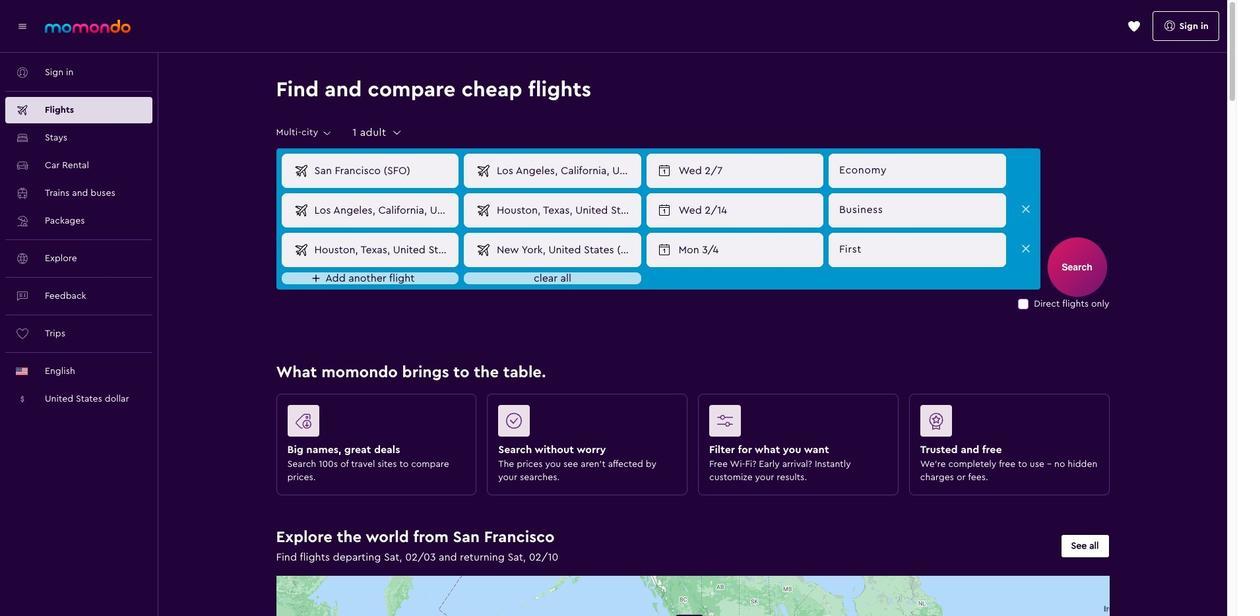 Task type: describe. For each thing, give the bounding box(es) containing it.
map region
[[139, 507, 1152, 616]]

open trips drawer image
[[1127, 19, 1140, 33]]

navigation menu image
[[16, 19, 29, 33]]

From? text field
[[309, 194, 458, 227]]

to? text field for monday march 4th element's from? text field
[[492, 234, 640, 267]]

to? text field for wednesday february 7th "element"'s from? text field
[[492, 154, 640, 187]]

wednesday february 7th element
[[679, 163, 815, 179]]

united states (english) image
[[16, 368, 28, 375]]



Task type: vqa. For each thing, say whether or not it's contained in the screenshot.
Cabin type Business field
yes



Task type: locate. For each thing, give the bounding box(es) containing it.
from? text field up from? text box at the top
[[309, 154, 458, 187]]

figure
[[287, 405, 460, 442], [498, 405, 671, 442], [709, 405, 882, 442], [920, 405, 1093, 442]]

to? text field up to? text box
[[492, 154, 640, 187]]

0 vertical spatial from? text field
[[309, 154, 458, 187]]

2 from? text field from the top
[[309, 234, 458, 267]]

Cabin type Economy field
[[829, 154, 1006, 188]]

Trip type Multi-city field
[[276, 127, 333, 139]]

from? text field for wednesday february 7th "element"
[[309, 154, 458, 187]]

3 figure from the left
[[709, 405, 882, 442]]

1 vertical spatial from? text field
[[309, 234, 458, 267]]

1 from? text field from the top
[[309, 154, 458, 187]]

monday march 4th element
[[679, 242, 815, 258]]

from? text field down from? text box at the top
[[309, 234, 458, 267]]

from? text field for monday march 4th element
[[309, 234, 458, 267]]

0 vertical spatial to? text field
[[492, 154, 640, 187]]

4 figure from the left
[[920, 405, 1093, 442]]

2 to? text field from the top
[[492, 234, 640, 267]]

wednesday february 14th element
[[679, 203, 815, 218]]

1 vertical spatial to? text field
[[492, 234, 640, 267]]

From? text field
[[309, 154, 458, 187], [309, 234, 458, 267]]

2 figure from the left
[[498, 405, 671, 442]]

1 to? text field from the top
[[492, 154, 640, 187]]

To? text field
[[492, 194, 640, 227]]

Cabin type First field
[[829, 233, 1006, 267]]

1 figure from the left
[[287, 405, 460, 442]]

Cabin type Business field
[[829, 194, 1006, 227]]

To? text field
[[492, 154, 640, 187], [492, 234, 640, 267]]

to? text field down to? text box
[[492, 234, 640, 267]]



